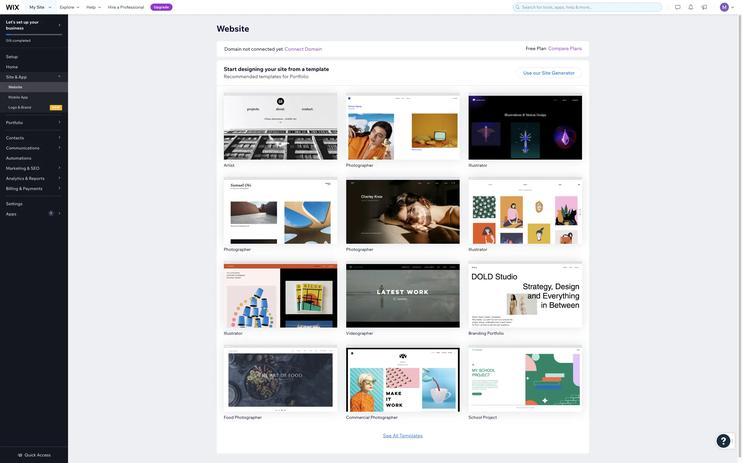 Task type: vqa. For each thing, say whether or not it's contained in the screenshot.
'Connect Domain' button
yes



Task type: describe. For each thing, give the bounding box(es) containing it.
yet
[[276, 46, 283, 52]]

artist
[[224, 163, 235, 168]]

school project
[[469, 415, 497, 421]]

automations link
[[0, 153, 68, 163]]

analytics & reports
[[6, 176, 45, 181]]

not
[[243, 46, 250, 52]]

contacts
[[6, 135, 24, 141]]

apps
[[6, 212, 16, 217]]

& for marketing
[[27, 166, 30, 171]]

branding
[[469, 331, 487, 336]]

see all templates
[[383, 433, 423, 439]]

1
[[50, 212, 52, 215]]

website inside the sidebar element
[[8, 85, 22, 89]]

analytics
[[6, 176, 24, 181]]

quick
[[25, 453, 36, 458]]

templates
[[259, 73, 282, 79]]

food photographer
[[224, 415, 262, 421]]

1 vertical spatial app
[[21, 95, 28, 99]]

my
[[30, 4, 36, 10]]

Search for tools, apps, help & more... field
[[521, 3, 661, 11]]

videographer
[[346, 331, 373, 336]]

my site
[[30, 4, 44, 10]]

billing
[[6, 186, 18, 191]]

connect domain button
[[285, 45, 322, 53]]

marketing
[[6, 166, 26, 171]]

hire
[[108, 4, 116, 10]]

help button
[[83, 0, 104, 14]]

compare
[[549, 45, 569, 51]]

0 vertical spatial illustrator
[[469, 163, 488, 168]]

completed
[[13, 38, 31, 43]]

see
[[383, 433, 392, 439]]

help
[[87, 4, 96, 10]]

reports
[[29, 176, 45, 181]]

generator
[[552, 70, 575, 76]]

logo & brand
[[8, 105, 31, 110]]

mobile app link
[[0, 92, 68, 102]]

billing & payments button
[[0, 184, 68, 194]]

communications button
[[0, 143, 68, 153]]

up
[[23, 19, 29, 25]]

0/6 completed
[[6, 38, 31, 43]]

marketing & seo button
[[0, 163, 68, 174]]

business
[[6, 25, 24, 31]]

for
[[283, 73, 289, 79]]

use our site generator button
[[517, 68, 582, 78]]

settings link
[[0, 199, 68, 209]]

sidebar element
[[0, 14, 68, 464]]

0 horizontal spatial a
[[117, 4, 119, 10]]

upgrade button
[[150, 4, 173, 11]]

2 domain from the left
[[305, 46, 322, 52]]

upgrade
[[154, 5, 169, 9]]

site inside button
[[542, 70, 551, 76]]

templates
[[400, 433, 423, 439]]

settings
[[6, 201, 23, 207]]

contacts button
[[0, 133, 68, 143]]

1 horizontal spatial site
[[37, 4, 44, 10]]

website link
[[0, 82, 68, 92]]

& for logo
[[18, 105, 20, 110]]

marketing & seo
[[6, 166, 39, 171]]

0/6
[[6, 38, 12, 43]]

see all templates button
[[383, 433, 423, 440]]

billing & payments
[[6, 186, 42, 191]]

plans
[[570, 45, 582, 51]]

our
[[533, 70, 541, 76]]

template
[[306, 66, 329, 73]]

mobile
[[8, 95, 20, 99]]

start designing your site from a template recommended templates for portfolio
[[224, 66, 329, 79]]

compare plans button
[[549, 45, 582, 52]]

new
[[52, 106, 60, 110]]



Task type: locate. For each thing, give the bounding box(es) containing it.
website down site & app
[[8, 85, 22, 89]]

1 horizontal spatial website
[[217, 23, 249, 34]]

illustrator
[[469, 163, 488, 168], [469, 247, 488, 252], [224, 331, 243, 336]]

commercial photographer
[[346, 415, 398, 421]]

domain right connect
[[305, 46, 322, 52]]

1 vertical spatial website
[[8, 85, 22, 89]]

0 vertical spatial your
[[30, 19, 39, 25]]

2 vertical spatial portfolio
[[488, 331, 504, 336]]

automations
[[6, 156, 31, 161]]

your right the up
[[30, 19, 39, 25]]

a
[[117, 4, 119, 10], [302, 66, 305, 73]]

home link
[[0, 62, 68, 72]]

let's set up your business
[[6, 19, 39, 31]]

setup
[[6, 54, 18, 59]]

a right the hire
[[117, 4, 119, 10]]

view
[[275, 131, 286, 137], [520, 131, 531, 137], [275, 215, 286, 221], [398, 215, 409, 221], [520, 215, 531, 221], [275, 299, 286, 305], [398, 299, 409, 305], [520, 299, 531, 305], [275, 384, 286, 390], [398, 384, 409, 390], [520, 384, 531, 390]]

professional
[[120, 4, 144, 10]]

& left reports
[[25, 176, 28, 181]]

a right from
[[302, 66, 305, 73]]

1 vertical spatial portfolio
[[6, 120, 23, 125]]

access
[[37, 453, 51, 458]]

a inside 'start designing your site from a template recommended templates for portfolio'
[[302, 66, 305, 73]]

& for analytics
[[25, 176, 28, 181]]

0 vertical spatial app
[[18, 74, 27, 80]]

view button
[[268, 129, 293, 139], [513, 129, 538, 139], [268, 213, 293, 224], [390, 213, 416, 224], [513, 213, 538, 224], [268, 297, 293, 308], [390, 297, 416, 308], [513, 297, 538, 308], [268, 381, 293, 392], [390, 381, 416, 392], [513, 381, 538, 392]]

edit button
[[268, 116, 293, 127], [513, 116, 538, 127], [268, 200, 293, 211], [391, 200, 416, 211], [513, 200, 538, 211], [268, 285, 293, 295], [391, 285, 416, 295], [513, 285, 538, 295], [268, 369, 293, 379], [391, 369, 416, 379], [513, 369, 538, 379]]

logo
[[8, 105, 17, 110]]

school
[[469, 415, 482, 421]]

all
[[393, 433, 399, 439]]

home
[[6, 64, 18, 70]]

1 horizontal spatial a
[[302, 66, 305, 73]]

let's
[[6, 19, 15, 25]]

food
[[224, 415, 234, 421]]

& for billing
[[19, 186, 22, 191]]

app right mobile
[[21, 95, 28, 99]]

site
[[278, 66, 287, 73]]

1 horizontal spatial your
[[265, 66, 277, 73]]

0 horizontal spatial your
[[30, 19, 39, 25]]

& left seo on the left top of page
[[27, 166, 30, 171]]

edit
[[276, 119, 285, 125], [521, 119, 530, 125], [276, 203, 285, 209], [399, 203, 408, 209], [521, 203, 530, 209], [276, 287, 285, 293], [399, 287, 408, 293], [521, 287, 530, 293], [276, 371, 285, 377], [399, 371, 408, 377], [521, 371, 530, 377]]

use
[[524, 70, 532, 76]]

set
[[16, 19, 23, 25]]

your
[[30, 19, 39, 25], [265, 66, 277, 73]]

site
[[37, 4, 44, 10], [542, 70, 551, 76], [6, 74, 14, 80]]

photographer
[[346, 163, 374, 168], [224, 247, 251, 252], [346, 247, 374, 252], [235, 415, 262, 421], [371, 415, 398, 421]]

quick access
[[25, 453, 51, 458]]

portfolio up contacts
[[6, 120, 23, 125]]

seo
[[31, 166, 39, 171]]

portfolio down from
[[290, 73, 309, 79]]

site right the my
[[37, 4, 44, 10]]

& right the billing
[[19, 186, 22, 191]]

0 horizontal spatial site
[[6, 74, 14, 80]]

designing
[[238, 66, 264, 73]]

your inside 'start designing your site from a template recommended templates for portfolio'
[[265, 66, 277, 73]]

1 horizontal spatial portfolio
[[290, 73, 309, 79]]

payments
[[23, 186, 42, 191]]

brand
[[21, 105, 31, 110]]

site inside 'dropdown button'
[[6, 74, 14, 80]]

setup link
[[0, 52, 68, 62]]

site right the our at the right of the page
[[542, 70, 551, 76]]

2 horizontal spatial portfolio
[[488, 331, 504, 336]]

your inside 'let's set up your business'
[[30, 19, 39, 25]]

& for site
[[15, 74, 18, 80]]

quick access button
[[17, 453, 51, 458]]

project
[[483, 415, 497, 421]]

& right logo
[[18, 105, 20, 110]]

1 horizontal spatial domain
[[305, 46, 322, 52]]

start
[[224, 66, 237, 73]]

website up not
[[217, 23, 249, 34]]

& down home
[[15, 74, 18, 80]]

site & app
[[6, 74, 27, 80]]

free
[[526, 45, 536, 51]]

hire a professional link
[[104, 0, 148, 14]]

app
[[18, 74, 27, 80], [21, 95, 28, 99]]

website
[[217, 23, 249, 34], [8, 85, 22, 89]]

analytics & reports button
[[0, 174, 68, 184]]

site down home
[[6, 74, 14, 80]]

hire a professional
[[108, 4, 144, 10]]

0 horizontal spatial domain
[[225, 46, 242, 52]]

& inside 'dropdown button'
[[15, 74, 18, 80]]

2 horizontal spatial site
[[542, 70, 551, 76]]

connected
[[251, 46, 275, 52]]

portfolio
[[290, 73, 309, 79], [6, 120, 23, 125], [488, 331, 504, 336]]

2 vertical spatial illustrator
[[224, 331, 243, 336]]

0 vertical spatial a
[[117, 4, 119, 10]]

& inside popup button
[[25, 176, 28, 181]]

site & app button
[[0, 72, 68, 82]]

branding portfolio
[[469, 331, 504, 336]]

0 horizontal spatial portfolio
[[6, 120, 23, 125]]

connect
[[285, 46, 304, 52]]

portfolio inside 'popup button'
[[6, 120, 23, 125]]

your up 'templates'
[[265, 66, 277, 73]]

&
[[15, 74, 18, 80], [18, 105, 20, 110], [27, 166, 30, 171], [25, 176, 28, 181], [19, 186, 22, 191]]

0 vertical spatial portfolio
[[290, 73, 309, 79]]

commercial
[[346, 415, 370, 421]]

use our site generator
[[524, 70, 575, 76]]

recommended
[[224, 73, 258, 79]]

& inside dropdown button
[[19, 186, 22, 191]]

free plan compare plans
[[526, 45, 582, 51]]

0 vertical spatial website
[[217, 23, 249, 34]]

& inside "popup button"
[[27, 166, 30, 171]]

communications
[[6, 145, 39, 151]]

app inside 'dropdown button'
[[18, 74, 27, 80]]

app down home link
[[18, 74, 27, 80]]

1 vertical spatial a
[[302, 66, 305, 73]]

portfolio inside 'start designing your site from a template recommended templates for portfolio'
[[290, 73, 309, 79]]

mobile app
[[8, 95, 28, 99]]

portfolio button
[[0, 118, 68, 128]]

1 vertical spatial your
[[265, 66, 277, 73]]

1 vertical spatial illustrator
[[469, 247, 488, 252]]

1 domain from the left
[[225, 46, 242, 52]]

0 horizontal spatial website
[[8, 85, 22, 89]]

domain left not
[[225, 46, 242, 52]]

domain not connected yet connect domain
[[225, 46, 322, 52]]

explore
[[60, 4, 74, 10]]

portfolio right branding
[[488, 331, 504, 336]]

plan
[[537, 45, 547, 51]]



